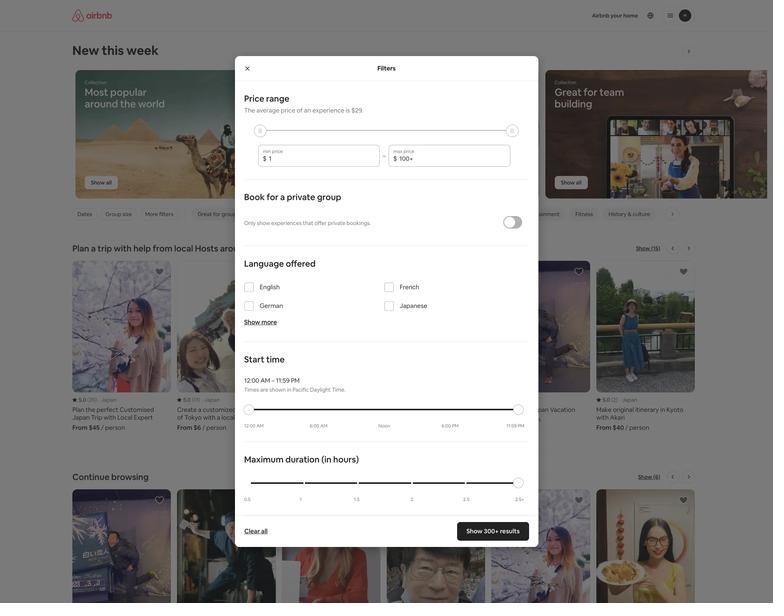 Task type: vqa. For each thing, say whether or not it's contained in the screenshot.
japan within Make original itinerary in Kyoto with Akari group
yes



Task type: locate. For each thing, give the bounding box(es) containing it.
from $40 / person
[[597, 424, 650, 432]]

$8 inside design a perfect tokyo trip with a tokyo expert group
[[403, 424, 411, 432]]

· japan right the 5.0 ( 2 )
[[620, 396, 638, 403]]

more filters
[[145, 211, 174, 218]]

0 horizontal spatial a
[[91, 243, 96, 254]]

collection inside collection most popular around the world
[[85, 79, 107, 86]]

1 horizontal spatial a
[[280, 192, 285, 203]]

show all
[[91, 179, 112, 186], [326, 179, 347, 186], [561, 179, 582, 186]]

–
[[383, 152, 386, 159], [272, 377, 275, 385]]

· right 11
[[202, 396, 203, 403]]

2 horizontal spatial show all
[[561, 179, 582, 186]]

0 vertical spatial private
[[287, 192, 315, 203]]

for right book at the top of the page
[[267, 192, 279, 203]]

the average price of an experience is $29.
[[244, 106, 364, 115]]

2 ( from the left
[[192, 396, 194, 403]]

0 vertical spatial around
[[85, 97, 118, 111]]

person for from $6 / person
[[206, 424, 226, 432]]

0 vertical spatial the
[[120, 97, 136, 111]]

· japan for from $45
[[98, 396, 116, 403]]

person for from $45 / person
[[105, 424, 125, 432]]

history & culture button
[[603, 208, 657, 221]]

/ for from $8
[[517, 416, 520, 424]]

bookings.
[[347, 220, 371, 227]]

1 vertical spatial 11:59
[[507, 423, 517, 429]]

rating 5.0 out of 5; 11 reviews image
[[177, 396, 200, 403]]

0 horizontal spatial · japan
[[98, 396, 116, 403]]

5.0 inside create a customized guide book of tokyo with a local guide group
[[184, 396, 191, 403]]

for up is
[[343, 86, 357, 99]]

history & culture element
[[609, 211, 651, 218]]

0 horizontal spatial show all
[[91, 179, 112, 186]]

3 collection from the left
[[555, 79, 577, 86]]

from $6 / person
[[177, 424, 226, 432]]

magic
[[666, 211, 681, 218]]

1 japan from the left
[[101, 396, 116, 403]]

1 6:00 from the left
[[310, 423, 319, 429]]

1 vertical spatial 12:00
[[244, 423, 256, 429]]

1 horizontal spatial world
[[266, 243, 289, 254]]

show (15)
[[636, 245, 661, 252]]

japan right 11
[[205, 396, 220, 403]]

( inside make original itinerary in kyoto with akari group
[[612, 396, 613, 403]]

5.0 inside make original itinerary in kyoto with akari group
[[603, 396, 610, 403]]

from inside plan a dream japan vacation group
[[492, 416, 507, 424]]

· japan inside plan the perfect customised japan trip with local expert group
[[98, 396, 116, 403]]

great for groups element
[[198, 211, 239, 218]]

) inside create a customized guide book of tokyo with a local guide group
[[198, 396, 200, 403]]

time.
[[332, 386, 346, 393]]

2 show all from the left
[[326, 179, 347, 186]]

2 horizontal spatial collection
[[555, 79, 577, 86]]

2 inside more filters dialog
[[411, 496, 414, 503]]

0 horizontal spatial 6:00
[[310, 423, 319, 429]]

) up "$6"
[[198, 396, 200, 403]]

· right 35
[[98, 396, 100, 403]]

trip
[[98, 243, 112, 254]]

around inside collection most popular around the world
[[85, 97, 118, 111]]

1 collection from the left
[[85, 79, 107, 86]]

1 vertical spatial around
[[220, 243, 249, 254]]

japan inside create a customized guide book of tokyo with a local guide group
[[205, 396, 220, 403]]

· for $40
[[620, 396, 621, 403]]

save this experience image
[[575, 267, 584, 276], [679, 267, 689, 276], [155, 496, 164, 505], [470, 496, 479, 505]]

for inside 'collection easy for itinerary planning'
[[343, 86, 357, 99]]

0 horizontal spatial $
[[263, 155, 267, 163]]

1 12:00 from the top
[[244, 377, 259, 385]]

2 · from the left
[[202, 396, 203, 403]]

12:00 up times
[[244, 377, 259, 385]]

person for from $8 / person
[[521, 416, 541, 424]]

300+
[[484, 527, 499, 535]]

0 horizontal spatial )
[[95, 396, 97, 403]]

show (6)
[[639, 473, 661, 480]]

1 ( from the left
[[87, 396, 89, 403]]

) for $6
[[198, 396, 200, 403]]

japan
[[101, 396, 116, 403], [205, 396, 220, 403], [623, 396, 638, 403]]

only
[[244, 220, 256, 227]]

2 horizontal spatial japan
[[623, 396, 638, 403]]

pm for 6:00 pm
[[452, 423, 459, 429]]

pm
[[291, 377, 300, 385], [452, 423, 459, 429], [518, 423, 525, 429]]

· inside plan the perfect customised japan trip with local expert group
[[98, 396, 100, 403]]

a up experiences
[[280, 192, 285, 203]]

) up $45
[[95, 396, 97, 403]]

2 collection from the left
[[320, 79, 342, 86]]

great for groups
[[198, 211, 239, 218]]

$45
[[89, 424, 100, 432]]

1 horizontal spatial ·
[[202, 396, 203, 403]]

for
[[343, 86, 357, 99], [584, 86, 598, 99], [267, 192, 279, 203], [213, 211, 221, 218]]

· right the 5.0 ( 2 )
[[620, 396, 621, 403]]

1 5.0 from the left
[[79, 396, 86, 403]]

1 horizontal spatial 5.0
[[184, 396, 191, 403]]

0 horizontal spatial around
[[85, 97, 118, 111]]

this week
[[102, 42, 159, 58]]

price
[[244, 93, 264, 104]]

3 ) from the left
[[616, 396, 618, 403]]

2 horizontal spatial ·
[[620, 396, 621, 403]]

the
[[120, 97, 136, 111], [251, 243, 264, 254]]

· japan inside create a customized guide book of tokyo with a local guide group
[[202, 396, 220, 403]]

0 horizontal spatial the
[[120, 97, 136, 111]]

3 · japan from the left
[[620, 396, 638, 403]]

2 ) from the left
[[198, 396, 200, 403]]

3 show all from the left
[[561, 179, 582, 186]]

new this week
[[72, 42, 159, 58]]

am inside 12:00 am – 11:59 pm times are shown in pacific daylight time.
[[261, 377, 270, 385]]

0 vertical spatial a
[[280, 192, 285, 203]]

0 vertical spatial great
[[555, 86, 582, 99]]

clear
[[244, 527, 260, 535]]

new
[[72, 42, 99, 58]]

6:00
[[310, 423, 319, 429], [442, 423, 451, 429]]

great inside button
[[198, 211, 212, 218]]

· for $45
[[98, 396, 100, 403]]

private
[[287, 192, 315, 203], [328, 220, 346, 227]]

show all for great for team building
[[561, 179, 582, 186]]

2 $ from the left
[[394, 155, 397, 163]]

1 · from the left
[[98, 396, 100, 403]]

continue
[[72, 471, 110, 482]]

3 5.0 from the left
[[603, 396, 610, 403]]

/ inside make original itinerary in kyoto with akari group
[[626, 424, 628, 432]]

1 horizontal spatial $8
[[508, 416, 516, 424]]

team
[[600, 86, 625, 99]]

2
[[613, 396, 616, 403], [411, 496, 414, 503]]

plan a tour not crowed but cool sites in tokyo local group
[[282, 261, 381, 432]]

for left team
[[584, 86, 598, 99]]

collection inside 'collection easy for itinerary planning'
[[320, 79, 342, 86]]

1 horizontal spatial 11:59
[[507, 423, 517, 429]]

collection up the building
[[555, 79, 577, 86]]

2 · japan from the left
[[202, 396, 220, 403]]

1 vertical spatial great
[[198, 211, 212, 218]]

3 show all link from the left
[[555, 176, 588, 189]]

1 $ from the left
[[263, 155, 267, 163]]

· inside make original itinerary in kyoto with akari group
[[620, 396, 621, 403]]

average
[[257, 106, 280, 115]]

1 horizontal spatial show all
[[326, 179, 347, 186]]

0 vertical spatial 11:59
[[276, 377, 290, 385]]

japan inside group
[[101, 396, 116, 403]]

2 12:00 from the top
[[244, 423, 256, 429]]

collection down "new"
[[85, 79, 107, 86]]

from inside plan the perfect customised japan trip with local expert group
[[72, 424, 88, 432]]

1 horizontal spatial collection
[[320, 79, 342, 86]]

1 vertical spatial –
[[272, 377, 275, 385]]

1 vertical spatial 2
[[411, 496, 414, 503]]

/ inside create a customized guide book of tokyo with a local guide group
[[202, 424, 205, 432]]

show all link
[[85, 176, 118, 189], [320, 176, 353, 189], [555, 176, 588, 189]]

5.0 left 11
[[184, 396, 191, 403]]

0 horizontal spatial pm
[[291, 377, 300, 385]]

$29.
[[352, 106, 364, 115]]

world inside collection most popular around the world
[[138, 97, 165, 111]]

12:00 inside 12:00 am – 11:59 pm times are shown in pacific daylight time.
[[244, 377, 259, 385]]

2 horizontal spatial pm
[[518, 423, 525, 429]]

12:00 am
[[244, 423, 264, 429]]

) for $40
[[616, 396, 618, 403]]

) inside make original itinerary in kyoto with akari group
[[616, 396, 618, 403]]

japan inside make original itinerary in kyoto with akari group
[[623, 396, 638, 403]]

for inside button
[[213, 211, 221, 218]]

for left the groups
[[213, 211, 221, 218]]

1 vertical spatial a
[[91, 243, 96, 254]]

more
[[262, 318, 277, 326]]

3 · from the left
[[620, 396, 621, 403]]

1 ) from the left
[[95, 396, 97, 403]]

1 horizontal spatial great
[[555, 86, 582, 99]]

0 horizontal spatial japan
[[101, 396, 116, 403]]

japan right the 5.0 ( 2 )
[[623, 396, 638, 403]]

1 horizontal spatial the
[[251, 243, 264, 254]]

1 show all link from the left
[[85, 176, 118, 189]]

1 horizontal spatial private
[[328, 220, 346, 227]]

0 horizontal spatial $8
[[403, 424, 411, 432]]

private up only show experiences that offer private bookings. in the left of the page
[[287, 192, 315, 203]]

1 horizontal spatial japan
[[205, 396, 220, 403]]

from $8 / person
[[492, 416, 541, 424]]

· japan for from $40
[[620, 396, 638, 403]]

0 horizontal spatial world
[[138, 97, 165, 111]]

for inside collection great for team building
[[584, 86, 598, 99]]

( up "$6"
[[192, 396, 194, 403]]

all
[[106, 179, 112, 186], [341, 179, 347, 186], [576, 179, 582, 186], [261, 527, 268, 535]]

2 japan from the left
[[205, 396, 220, 403]]

1 horizontal spatial )
[[198, 396, 200, 403]]

2 5.0 from the left
[[184, 396, 191, 403]]

11:59 inside 12:00 am – 11:59 pm times are shown in pacific daylight time.
[[276, 377, 290, 385]]

the right most
[[120, 97, 136, 111]]

) inside plan the perfect customised japan trip with local expert group
[[95, 396, 97, 403]]

from inside make original itinerary in kyoto with akari group
[[597, 424, 612, 432]]

12:00 down times
[[244, 423, 256, 429]]

clear all button
[[240, 524, 272, 539]]

) up $40
[[616, 396, 618, 403]]

from inside create a customized guide book of tokyo with a local guide group
[[177, 424, 192, 432]]

person inside make original itinerary in kyoto with akari group
[[630, 424, 650, 432]]

· japan right 11
[[202, 396, 220, 403]]

save this experience image
[[155, 267, 164, 276], [260, 267, 269, 276], [575, 496, 584, 505], [679, 496, 689, 505]]

offered
[[286, 258, 316, 269]]

rating 5.0 out of 5; 35 reviews image
[[72, 396, 97, 403]]

/ person
[[307, 424, 331, 432]]

show
[[91, 179, 105, 186], [326, 179, 340, 186], [561, 179, 575, 186], [636, 245, 651, 252], [244, 318, 260, 326], [639, 473, 653, 480], [467, 527, 483, 535]]

1 horizontal spatial 2
[[613, 396, 616, 403]]

show all for easy for itinerary planning
[[326, 179, 347, 186]]

5.0 inside plan the perfect customised japan trip with local expert group
[[79, 396, 86, 403]]

/ for from $45
[[101, 424, 104, 432]]

· japan right 35
[[98, 396, 116, 403]]

japan right 35
[[101, 396, 116, 403]]

group
[[317, 192, 342, 203]]

results
[[500, 527, 520, 535]]

the up the language
[[251, 243, 264, 254]]

0 horizontal spatial –
[[272, 377, 275, 385]]

1 horizontal spatial around
[[220, 243, 249, 254]]

( up $45
[[87, 396, 89, 403]]

– inside 12:00 am – 11:59 pm times are shown in pacific daylight time.
[[272, 377, 275, 385]]

35
[[89, 396, 95, 403]]

3 japan from the left
[[623, 396, 638, 403]]

/ inside plan the perfect customised japan trip with local expert group
[[101, 424, 104, 432]]

$ text field
[[400, 155, 506, 163]]

5.0 up from $40 / person
[[603, 396, 610, 403]]

person inside plan a dream japan vacation group
[[521, 416, 541, 424]]

0 horizontal spatial 5.0
[[79, 396, 86, 403]]

2 horizontal spatial show all link
[[555, 176, 588, 189]]

the inside collection most popular around the world
[[120, 97, 136, 111]]

0 horizontal spatial great
[[198, 211, 212, 218]]

· japan
[[98, 396, 116, 403], [202, 396, 220, 403], [620, 396, 638, 403]]

magic button
[[660, 208, 688, 221]]

entertainment element
[[524, 211, 560, 218]]

are
[[260, 386, 268, 393]]

am up (in
[[320, 423, 328, 429]]

private right offer on the top left
[[328, 220, 346, 227]]

a left the trip
[[91, 243, 96, 254]]

popular
[[110, 86, 147, 99]]

0 horizontal spatial 11:59
[[276, 377, 290, 385]]

3 ( from the left
[[612, 396, 613, 403]]

2 show all link from the left
[[320, 176, 353, 189]]

· japan for from $6
[[202, 396, 220, 403]]

great for groups button
[[192, 208, 246, 221]]

2 horizontal spatial · japan
[[620, 396, 638, 403]]

12:00 for 12:00 am
[[244, 423, 256, 429]]

2 horizontal spatial (
[[612, 396, 613, 403]]

0 vertical spatial 12:00
[[244, 377, 259, 385]]

)
[[95, 396, 97, 403], [198, 396, 200, 403], [616, 396, 618, 403]]

1 horizontal spatial 6:00
[[442, 423, 451, 429]]

1 horizontal spatial (
[[192, 396, 194, 403]]

from
[[492, 416, 507, 424], [72, 424, 88, 432], [177, 424, 192, 432], [387, 424, 402, 432], [597, 424, 612, 432]]

person inside create a customized guide book of tokyo with a local guide group
[[206, 424, 226, 432]]

from $8
[[387, 424, 411, 432]]

( up $40
[[612, 396, 613, 403]]

0 horizontal spatial collection
[[85, 79, 107, 86]]

entertainment button
[[518, 208, 566, 221]]

·
[[98, 396, 100, 403], [202, 396, 203, 403], [620, 396, 621, 403]]

collection inside collection great for team building
[[555, 79, 577, 86]]

2 horizontal spatial )
[[616, 396, 618, 403]]

am
[[261, 377, 270, 385], [257, 423, 264, 429], [320, 423, 328, 429]]

0 vertical spatial 2
[[613, 396, 616, 403]]

0 horizontal spatial show all link
[[85, 176, 118, 189]]

is
[[346, 106, 350, 115]]

a
[[280, 192, 285, 203], [91, 243, 96, 254]]

collection up the planning
[[320, 79, 342, 86]]

/ for from $40
[[626, 424, 628, 432]]

5.0 left 35
[[79, 396, 86, 403]]

easy
[[320, 86, 341, 99]]

( inside create a customized guide book of tokyo with a local guide group
[[192, 396, 194, 403]]

help
[[134, 243, 151, 254]]

am up are on the left
[[261, 377, 270, 385]]

from inside design a perfect tokyo trip with a tokyo expert group
[[387, 424, 402, 432]]

· inside create a customized guide book of tokyo with a local guide group
[[202, 396, 203, 403]]

0 horizontal spatial (
[[87, 396, 89, 403]]

1 vertical spatial the
[[251, 243, 264, 254]]

0 horizontal spatial ·
[[98, 396, 100, 403]]

1 horizontal spatial show all link
[[320, 176, 353, 189]]

1 horizontal spatial · japan
[[202, 396, 220, 403]]

profile element
[[452, 0, 695, 31]]

more
[[145, 211, 158, 218]]

/ inside plan a dream japan vacation group
[[517, 416, 520, 424]]

0 horizontal spatial 2
[[411, 496, 414, 503]]

collection most popular around the world
[[85, 79, 165, 111]]

am up maximum
[[257, 423, 264, 429]]

1 vertical spatial world
[[266, 243, 289, 254]]

6:00 for 6:00 pm
[[442, 423, 451, 429]]

great
[[555, 86, 582, 99], [198, 211, 212, 218]]

0 vertical spatial world
[[138, 97, 165, 111]]

only show experiences that offer private bookings.
[[244, 220, 371, 227]]

drinks button
[[486, 208, 515, 221]]

$8 inside plan a dream japan vacation group
[[508, 416, 516, 424]]

2 6:00 from the left
[[442, 423, 451, 429]]

1 horizontal spatial –
[[383, 152, 386, 159]]

person
[[521, 416, 541, 424], [105, 424, 125, 432], [206, 424, 226, 432], [311, 424, 331, 432], [630, 424, 650, 432]]

from for from $45 / person
[[72, 424, 88, 432]]

( inside plan the perfect customised japan trip with local expert group
[[87, 396, 89, 403]]

5.0 for $40
[[603, 396, 610, 403]]

· japan inside make original itinerary in kyoto with akari group
[[620, 396, 638, 403]]

pacific
[[293, 386, 309, 393]]

0 horizontal spatial private
[[287, 192, 315, 203]]

all for planning
[[341, 179, 347, 186]]

around
[[85, 97, 118, 111], [220, 243, 249, 254]]

rating 5.0 out of 5; 2 reviews image
[[597, 396, 618, 403]]

all for building
[[576, 179, 582, 186]]

1 vertical spatial private
[[328, 220, 346, 227]]

person inside plan the perfect customised japan trip with local expert group
[[105, 424, 125, 432]]

entertainment
[[524, 211, 560, 218]]

1 · japan from the left
[[98, 396, 116, 403]]

1 horizontal spatial $
[[394, 155, 397, 163]]

language
[[244, 258, 284, 269]]

1 show all from the left
[[91, 179, 112, 186]]

2 horizontal spatial 5.0
[[603, 396, 610, 403]]

1 horizontal spatial pm
[[452, 423, 459, 429]]



Task type: describe. For each thing, give the bounding box(es) containing it.
continue browsing
[[72, 471, 149, 482]]

6:00 pm
[[442, 423, 459, 429]]

plan the perfect customised japan trip with local expert group
[[72, 261, 171, 432]]

french
[[400, 283, 420, 291]]

show inside show (15) link
[[636, 245, 651, 252]]

(6)
[[654, 473, 661, 480]]

itinerary
[[359, 86, 398, 99]]

collection easy for itinerary planning
[[320, 79, 398, 111]]

collection for great
[[555, 79, 577, 86]]

&
[[628, 211, 632, 218]]

japanese
[[400, 302, 428, 310]]

fitness
[[576, 211, 593, 218]]

from
[[153, 243, 173, 254]]

show 300+ results
[[467, 527, 520, 535]]

· for $6
[[202, 396, 203, 403]]

$8 for from $8 / person
[[508, 416, 516, 424]]

6:00 for 6:00 am
[[310, 423, 319, 429]]

an
[[304, 106, 311, 115]]

filters
[[378, 64, 396, 72]]

$ text field
[[269, 155, 375, 163]]

fitness button
[[570, 208, 600, 221]]

culture
[[633, 211, 651, 218]]

am for 12:00 am – 11:59 pm times are shown in pacific daylight time.
[[261, 377, 270, 385]]

duration
[[286, 454, 320, 465]]

show 300+ results link
[[457, 522, 529, 541]]

show all link for easy for itinerary planning
[[320, 176, 353, 189]]

5.0 for $6
[[184, 396, 191, 403]]

pm for 11:59 pm
[[518, 423, 525, 429]]

collection for easy
[[320, 79, 342, 86]]

( for $6
[[192, 396, 194, 403]]

in
[[287, 386, 291, 393]]

drinks
[[493, 211, 508, 218]]

groups
[[222, 211, 239, 218]]

price
[[281, 106, 296, 115]]

plan
[[72, 243, 89, 254]]

( for $40
[[612, 396, 613, 403]]

clear all
[[244, 527, 268, 535]]

show all link for great for team building
[[555, 176, 588, 189]]

history & culture
[[609, 211, 651, 218]]

book
[[244, 192, 265, 203]]

with
[[114, 243, 132, 254]]

2.5
[[464, 496, 470, 503]]

$6
[[194, 424, 201, 432]]

more filters button
[[140, 208, 179, 220]]

show (6) link
[[639, 473, 661, 481]]

plan a dream japan vacation group
[[492, 261, 591, 424]]

from for from $8
[[387, 424, 402, 432]]

language offered
[[244, 258, 316, 269]]

for inside more filters dialog
[[267, 192, 279, 203]]

show more button
[[244, 318, 277, 326]]

) for $45
[[95, 396, 97, 403]]

am for 6:00 am
[[320, 423, 328, 429]]

local
[[174, 243, 193, 254]]

collection for most
[[85, 79, 107, 86]]

12:00 am – 11:59 pm times are shown in pacific daylight time.
[[244, 377, 346, 393]]

show all link for most popular around the world
[[85, 176, 118, 189]]

drinks element
[[493, 211, 508, 218]]

all inside button
[[261, 527, 268, 535]]

experiences
[[271, 220, 302, 227]]

create a customized guide book of tokyo with a local guide group
[[177, 261, 276, 432]]

collection great for team building
[[555, 79, 625, 111]]

new this week group
[[0, 70, 774, 199]]

from for from $6 / person
[[177, 424, 192, 432]]

time
[[266, 354, 285, 365]]

save this experience image inside plan a dream japan vacation group
[[575, 267, 584, 276]]

start
[[244, 354, 265, 365]]

$ for $ text field
[[394, 155, 397, 163]]

hours)
[[333, 454, 359, 465]]

show more
[[244, 318, 277, 326]]

from for from $8 / person
[[492, 416, 507, 424]]

(in
[[322, 454, 332, 465]]

shown
[[270, 386, 286, 393]]

pm inside 12:00 am – 11:59 pm times are shown in pacific daylight time.
[[291, 377, 300, 385]]

$8 for from $8
[[403, 424, 411, 432]]

11:59 pm
[[507, 423, 525, 429]]

2 inside make original itinerary in kyoto with akari group
[[613, 396, 616, 403]]

range
[[266, 93, 290, 104]]

hosts
[[195, 243, 218, 254]]

english
[[260, 283, 280, 291]]

browsing
[[111, 471, 149, 482]]

great inside collection great for team building
[[555, 86, 582, 99]]

offer
[[315, 220, 327, 227]]

noon
[[379, 423, 390, 429]]

from $45 / person
[[72, 424, 125, 432]]

maximum
[[244, 454, 284, 465]]

show
[[257, 220, 270, 227]]

book for a private group
[[244, 192, 342, 203]]

save this experience image inside make original itinerary in kyoto with akari group
[[679, 267, 689, 276]]

12:00 for 12:00 am – 11:59 pm times are shown in pacific daylight time.
[[244, 377, 259, 385]]

show inside show (6) "link"
[[639, 473, 653, 480]]

$ for $ text box
[[263, 155, 267, 163]]

most
[[85, 86, 108, 99]]

the
[[244, 106, 255, 115]]

daylight
[[310, 386, 331, 393]]

5.0 ( 11 )
[[184, 396, 200, 403]]

all for the
[[106, 179, 112, 186]]

person inside 'plan a tour not crowed but cool sites in tokyo local' group
[[311, 424, 331, 432]]

show inside show 300+ results link
[[467, 527, 483, 535]]

japan for from $6
[[205, 396, 220, 403]]

$40
[[613, 424, 624, 432]]

design a perfect tokyo trip with a tokyo expert group
[[387, 261, 486, 432]]

( for $45
[[87, 396, 89, 403]]

0.5
[[244, 496, 251, 503]]

2.5+
[[516, 496, 525, 503]]

am for 12:00 am
[[257, 423, 264, 429]]

1.5
[[354, 496, 360, 503]]

fitness element
[[576, 211, 593, 218]]

filters
[[159, 211, 174, 218]]

of
[[297, 106, 303, 115]]

a inside more filters dialog
[[280, 192, 285, 203]]

start time
[[244, 354, 285, 365]]

person for from $40 / person
[[630, 424, 650, 432]]

magic element
[[666, 211, 681, 218]]

japan for from $40
[[623, 396, 638, 403]]

maximum duration (in hours)
[[244, 454, 359, 465]]

more filters dialog
[[235, 56, 539, 547]]

show all for most popular around the world
[[91, 179, 112, 186]]

5.0 ( 2 )
[[603, 396, 618, 403]]

show (15) link
[[636, 245, 661, 252]]

/ for from $6
[[202, 424, 205, 432]]

5.0 for $45
[[79, 396, 86, 403]]

/ inside 'plan a tour not crowed but cool sites in tokyo local' group
[[307, 424, 310, 432]]

japan for from $45
[[101, 396, 116, 403]]

planning
[[320, 97, 360, 111]]

make original itinerary in kyoto with akari group
[[597, 261, 695, 432]]

history
[[609, 211, 627, 218]]

0 vertical spatial –
[[383, 152, 386, 159]]

from for from $40 / person
[[597, 424, 612, 432]]

11
[[194, 396, 198, 403]]

that
[[303, 220, 314, 227]]



